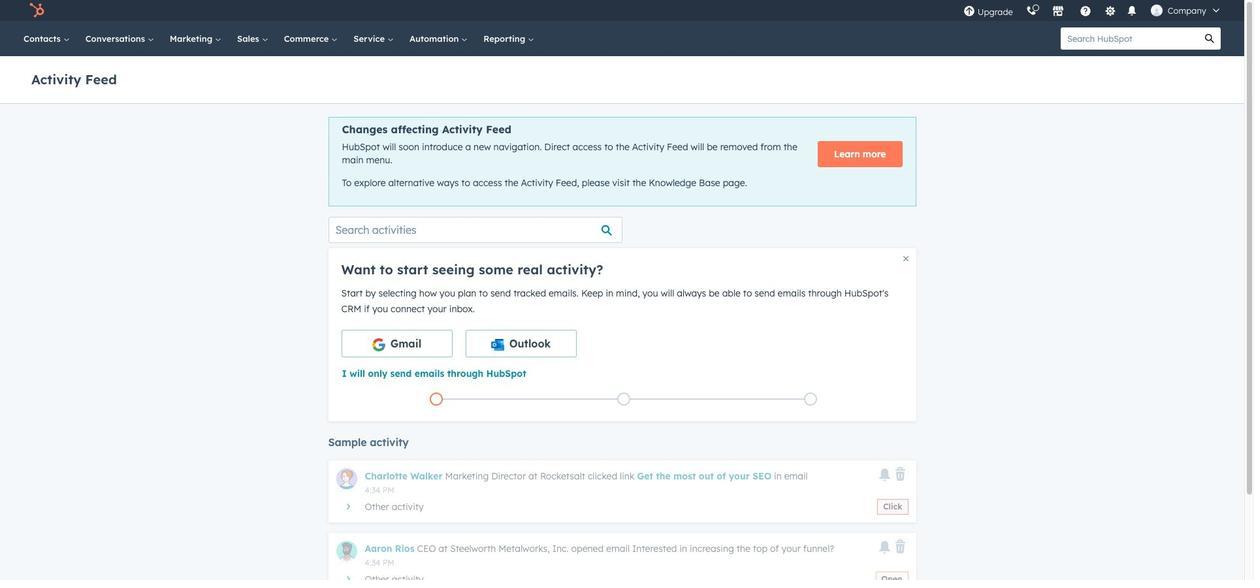 Task type: describe. For each thing, give the bounding box(es) containing it.
marketplaces image
[[1053, 6, 1065, 18]]

onboarding.steps.finalstep.title image
[[808, 396, 815, 404]]

jacob simon image
[[1152, 5, 1163, 16]]



Task type: locate. For each thing, give the bounding box(es) containing it.
menu
[[957, 0, 1229, 21]]

None checkbox
[[342, 330, 453, 357], [466, 330, 577, 357], [342, 330, 453, 357], [466, 330, 577, 357]]

close image
[[904, 256, 909, 261]]

onboarding.steps.sendtrackedemailingmail.title image
[[621, 396, 627, 404]]

list
[[343, 390, 905, 408]]

Search activities search field
[[328, 217, 623, 243]]

Search HubSpot search field
[[1061, 27, 1199, 50]]



Task type: vqa. For each thing, say whether or not it's contained in the screenshot.
menu
yes



